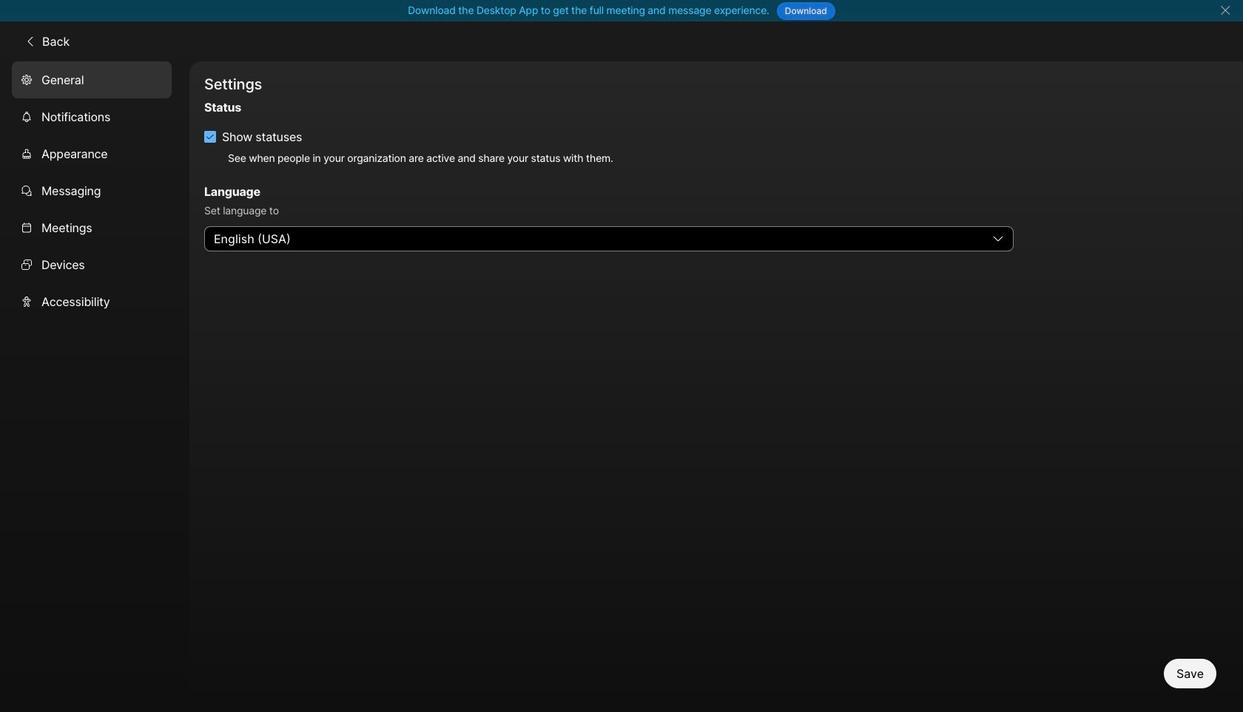 Task type: describe. For each thing, give the bounding box(es) containing it.
messaging tab
[[12, 172, 172, 209]]

general tab
[[12, 61, 172, 98]]

meetings tab
[[12, 209, 172, 246]]

accessibility tab
[[12, 283, 172, 320]]



Task type: locate. For each thing, give the bounding box(es) containing it.
notifications tab
[[12, 98, 172, 135]]

devices tab
[[12, 246, 172, 283]]

settings navigation
[[0, 61, 190, 713]]

appearance tab
[[12, 135, 172, 172]]

cancel_16 image
[[1220, 4, 1232, 16]]



Task type: vqa. For each thing, say whether or not it's contained in the screenshot.
Appearance tab
yes



